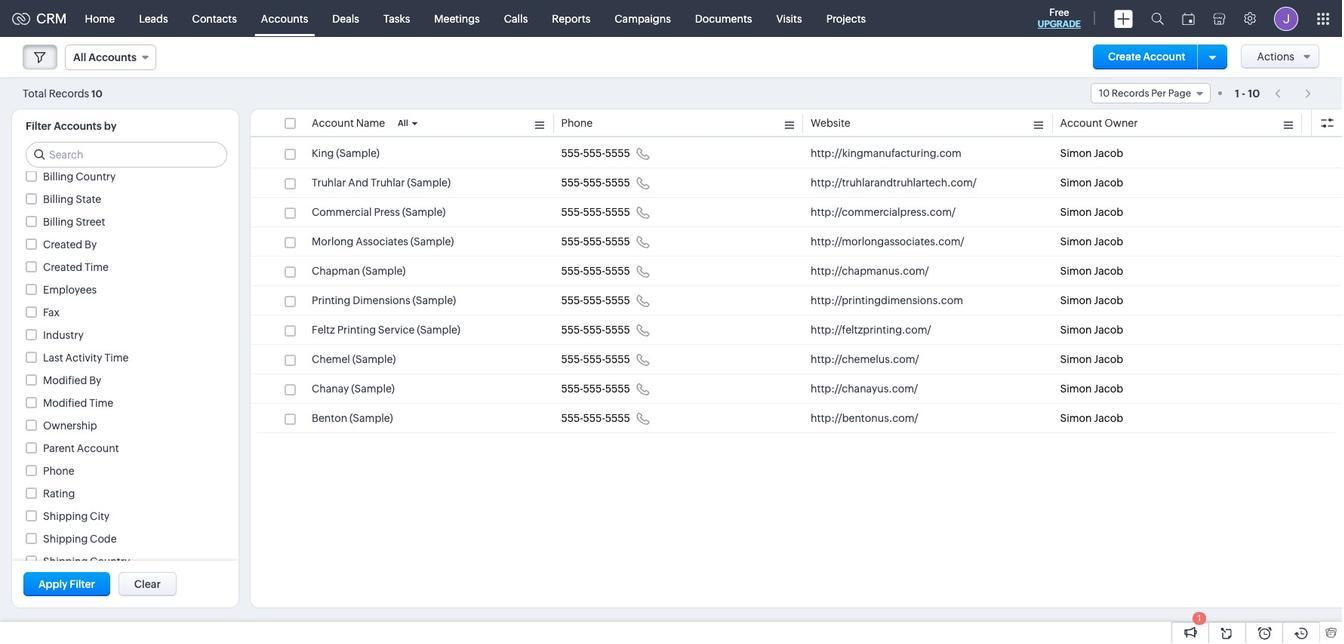 Task type: locate. For each thing, give the bounding box(es) containing it.
2 jacob from the top
[[1095, 177, 1124, 189]]

all for all
[[398, 119, 408, 128]]

2 billing from the top
[[43, 193, 74, 205]]

billing up created by
[[43, 216, 74, 228]]

jacob
[[1095, 147, 1124, 159], [1095, 177, 1124, 189], [1095, 206, 1124, 218], [1095, 236, 1124, 248], [1095, 265, 1124, 277], [1095, 295, 1124, 307], [1095, 324, 1124, 336], [1095, 353, 1124, 366], [1095, 383, 1124, 395], [1095, 412, 1124, 424]]

shipping code
[[43, 533, 117, 545]]

1 horizontal spatial records
[[1112, 88, 1150, 99]]

records up filter accounts by
[[49, 87, 89, 99]]

shipping country
[[43, 556, 130, 568]]

1 shipping from the top
[[43, 511, 88, 523]]

7 simon jacob from the top
[[1061, 324, 1124, 336]]

account
[[1144, 51, 1186, 63], [312, 117, 354, 129], [1061, 117, 1103, 129], [77, 443, 119, 455]]

modified down last
[[43, 375, 87, 387]]

king
[[312, 147, 334, 159]]

555-555-5555 for chanay (sample)
[[562, 383, 630, 395]]

calls link
[[492, 0, 540, 37]]

0 vertical spatial phone
[[562, 117, 593, 129]]

(sample) up printing dimensions (sample) "link"
[[362, 265, 406, 277]]

0 horizontal spatial 10
[[91, 88, 103, 99]]

industry
[[43, 329, 84, 341]]

1 5555 from the top
[[606, 147, 630, 159]]

1 for 1
[[1198, 614, 1202, 623]]

time for created time
[[85, 261, 109, 273]]

simon for http://chemelus.com/
[[1061, 353, 1093, 366]]

2 vertical spatial time
[[89, 397, 113, 409]]

simon jacob for http://truhlarandtruhlartech.com/
[[1061, 177, 1124, 189]]

(sample) up service
[[413, 295, 456, 307]]

press
[[374, 206, 400, 218]]

0 vertical spatial filter
[[26, 120, 51, 132]]

modified for modified by
[[43, 375, 87, 387]]

time down modified by
[[89, 397, 113, 409]]

tasks
[[384, 12, 410, 25]]

filter down shipping country
[[70, 579, 95, 591]]

2 555-555-5555 from the top
[[562, 177, 630, 189]]

calendar image
[[1183, 12, 1196, 25]]

8 jacob from the top
[[1095, 353, 1124, 366]]

apply filter button
[[23, 573, 110, 597]]

1 horizontal spatial all
[[398, 119, 408, 128]]

king (sample) link
[[312, 146, 380, 161]]

all up the total records 10
[[73, 51, 86, 63]]

10 Records Per Page field
[[1091, 83, 1211, 103]]

simon for http://truhlarandtruhlartech.com/
[[1061, 177, 1093, 189]]

1 horizontal spatial 1
[[1236, 87, 1240, 99]]

truhlar left and
[[312, 177, 346, 189]]

555-555-5555 for chapman (sample)
[[562, 265, 630, 277]]

10 down all accounts
[[91, 88, 103, 99]]

records left per
[[1112, 88, 1150, 99]]

filter accounts by
[[26, 120, 117, 132]]

1 horizontal spatial 10
[[1100, 88, 1110, 99]]

accounts inside field
[[89, 51, 137, 63]]

5555 for http://truhlarandtruhlartech.com/
[[606, 177, 630, 189]]

1 vertical spatial printing
[[337, 324, 376, 336]]

1 vertical spatial shipping
[[43, 533, 88, 545]]

10 inside the total records 10
[[91, 88, 103, 99]]

8 555-555-5555 from the top
[[562, 353, 630, 366]]

time down created by
[[85, 261, 109, 273]]

5555 for http://commercialpress.com/
[[606, 206, 630, 218]]

6 5555 from the top
[[606, 295, 630, 307]]

chapman
[[312, 265, 360, 277]]

1 vertical spatial modified
[[43, 397, 87, 409]]

1 vertical spatial time
[[105, 352, 129, 364]]

simon for http://bentonus.com/
[[1061, 412, 1093, 424]]

accounts
[[261, 12, 308, 25], [89, 51, 137, 63], [54, 120, 102, 132]]

account inside button
[[1144, 51, 1186, 63]]

2 5555 from the top
[[606, 177, 630, 189]]

billing up billing street
[[43, 193, 74, 205]]

contacts
[[192, 12, 237, 25]]

associates
[[356, 236, 409, 248]]

1 vertical spatial phone
[[43, 465, 75, 477]]

5 5555 from the top
[[606, 265, 630, 277]]

jacob for http://truhlarandtruhlartech.com/
[[1095, 177, 1124, 189]]

1 vertical spatial accounts
[[89, 51, 137, 63]]

0 vertical spatial shipping
[[43, 511, 88, 523]]

1 vertical spatial by
[[89, 375, 102, 387]]

simon jacob for http://commercialpress.com/
[[1061, 206, 1124, 218]]

2 shipping from the top
[[43, 533, 88, 545]]

http://bentonus.com/
[[811, 412, 919, 424]]

2 vertical spatial accounts
[[54, 120, 102, 132]]

accounts for all accounts
[[89, 51, 137, 63]]

10 jacob from the top
[[1095, 412, 1124, 424]]

9 simon from the top
[[1061, 383, 1093, 395]]

9 555-555-5555 from the top
[[562, 383, 630, 395]]

10 inside field
[[1100, 88, 1110, 99]]

simon jacob for http://chemelus.com/
[[1061, 353, 1124, 366]]

2 horizontal spatial 10
[[1249, 87, 1261, 99]]

billing up billing state
[[43, 171, 74, 183]]

navigation
[[1268, 82, 1320, 104]]

9 5555 from the top
[[606, 383, 630, 395]]

1 horizontal spatial filter
[[70, 579, 95, 591]]

555-
[[562, 147, 584, 159], [584, 147, 606, 159], [562, 177, 584, 189], [584, 177, 606, 189], [562, 206, 584, 218], [584, 206, 606, 218], [562, 236, 584, 248], [584, 236, 606, 248], [562, 265, 584, 277], [584, 265, 606, 277], [562, 295, 584, 307], [584, 295, 606, 307], [562, 324, 584, 336], [584, 324, 606, 336], [562, 353, 584, 366], [584, 353, 606, 366], [562, 383, 584, 395], [584, 383, 606, 395], [562, 412, 584, 424], [584, 412, 606, 424]]

billing
[[43, 171, 74, 183], [43, 193, 74, 205], [43, 216, 74, 228]]

3 555-555-5555 from the top
[[562, 206, 630, 218]]

5 555-555-5555 from the top
[[562, 265, 630, 277]]

printing down chapman
[[312, 295, 351, 307]]

1 vertical spatial created
[[43, 261, 82, 273]]

upgrade
[[1038, 19, 1082, 29]]

10 records per page
[[1100, 88, 1192, 99]]

4 5555 from the top
[[606, 236, 630, 248]]

1 for 1 - 10
[[1236, 87, 1240, 99]]

created down billing street
[[43, 239, 82, 251]]

2 vertical spatial shipping
[[43, 556, 88, 568]]

accounts down home
[[89, 51, 137, 63]]

simon for http://feltzprinting.com/
[[1061, 324, 1093, 336]]

10 simon jacob from the top
[[1061, 412, 1124, 424]]

printing inside "link"
[[312, 295, 351, 307]]

10 up account owner at the right top of page
[[1100, 88, 1110, 99]]

1 created from the top
[[43, 239, 82, 251]]

(sample) up and
[[336, 147, 380, 159]]

leads link
[[127, 0, 180, 37]]

10 simon from the top
[[1061, 412, 1093, 424]]

0 horizontal spatial truhlar
[[312, 177, 346, 189]]

http://feltzprinting.com/ link
[[811, 323, 932, 338]]

10 for total records 10
[[91, 88, 103, 99]]

all right name
[[398, 119, 408, 128]]

1 555-555-5555 from the top
[[562, 147, 630, 159]]

0 vertical spatial time
[[85, 261, 109, 273]]

billing state
[[43, 193, 101, 205]]

account left owner
[[1061, 117, 1103, 129]]

per
[[1152, 88, 1167, 99]]

filter
[[26, 120, 51, 132], [70, 579, 95, 591]]

jacob for http://morlongassociates.com/
[[1095, 236, 1124, 248]]

3 jacob from the top
[[1095, 206, 1124, 218]]

1 jacob from the top
[[1095, 147, 1124, 159]]

http://printingdimensions.com link
[[811, 293, 964, 308]]

simon for http://kingmanufacturing.com
[[1061, 147, 1093, 159]]

country up state
[[76, 171, 116, 183]]

all inside field
[[73, 51, 86, 63]]

4 simon jacob from the top
[[1061, 236, 1124, 248]]

account up per
[[1144, 51, 1186, 63]]

billing street
[[43, 216, 105, 228]]

time right activity
[[105, 352, 129, 364]]

morlong associates (sample)
[[312, 236, 454, 248]]

9 jacob from the top
[[1095, 383, 1124, 395]]

0 vertical spatial country
[[76, 171, 116, 183]]

2 modified from the top
[[43, 397, 87, 409]]

country down 'code'
[[90, 556, 130, 568]]

555-555-5555 for chemel (sample)
[[562, 353, 630, 366]]

http://morlongassociates.com/
[[811, 236, 965, 248]]

records
[[49, 87, 89, 99], [1112, 88, 1150, 99]]

(sample) down feltz printing service (sample)
[[352, 353, 396, 366]]

8 simon from the top
[[1061, 353, 1093, 366]]

1 vertical spatial all
[[398, 119, 408, 128]]

by down street
[[85, 239, 97, 251]]

row group containing king (sample)
[[251, 139, 1343, 434]]

0 vertical spatial created
[[43, 239, 82, 251]]

6 555-555-5555 from the top
[[562, 295, 630, 307]]

4 simon from the top
[[1061, 236, 1093, 248]]

(sample) right associates
[[411, 236, 454, 248]]

created
[[43, 239, 82, 251], [43, 261, 82, 273]]

10 5555 from the top
[[606, 412, 630, 424]]

1 - 10
[[1236, 87, 1261, 99]]

printing dimensions (sample) link
[[312, 293, 456, 308]]

1 vertical spatial filter
[[70, 579, 95, 591]]

8 simon jacob from the top
[[1061, 353, 1124, 366]]

0 horizontal spatial 1
[[1198, 614, 1202, 623]]

555-555-5555 for king (sample)
[[562, 147, 630, 159]]

7 simon from the top
[[1061, 324, 1093, 336]]

billing for billing state
[[43, 193, 74, 205]]

7 jacob from the top
[[1095, 324, 1124, 336]]

7 5555 from the top
[[606, 324, 630, 336]]

accounts left deals link
[[261, 12, 308, 25]]

http://printingdimensions.com
[[811, 295, 964, 307]]

2 truhlar from the left
[[371, 177, 405, 189]]

4 555-555-5555 from the top
[[562, 236, 630, 248]]

1 vertical spatial 1
[[1198, 614, 1202, 623]]

1 vertical spatial billing
[[43, 193, 74, 205]]

5555 for http://chapmanus.com/
[[606, 265, 630, 277]]

jacob for http://chapmanus.com/
[[1095, 265, 1124, 277]]

documents link
[[683, 0, 765, 37]]

printing up 'chemel (sample)' at bottom
[[337, 324, 376, 336]]

2 vertical spatial billing
[[43, 216, 74, 228]]

filter down total
[[26, 120, 51, 132]]

truhlar up press
[[371, 177, 405, 189]]

http://commercialpress.com/
[[811, 206, 956, 218]]

0 vertical spatial billing
[[43, 171, 74, 183]]

8 5555 from the top
[[606, 353, 630, 366]]

1 simon jacob from the top
[[1061, 147, 1124, 159]]

1 modified from the top
[[43, 375, 87, 387]]

http://chemelus.com/ link
[[811, 352, 920, 367]]

1 horizontal spatial truhlar
[[371, 177, 405, 189]]

feltz printing service (sample)
[[312, 324, 461, 336]]

contacts link
[[180, 0, 249, 37]]

(sample)
[[336, 147, 380, 159], [407, 177, 451, 189], [402, 206, 446, 218], [411, 236, 454, 248], [362, 265, 406, 277], [413, 295, 456, 307], [417, 324, 461, 336], [352, 353, 396, 366], [351, 383, 395, 395], [350, 412, 393, 424]]

1 simon from the top
[[1061, 147, 1093, 159]]

10 right -
[[1249, 87, 1261, 99]]

3 billing from the top
[[43, 216, 74, 228]]

create
[[1109, 51, 1142, 63]]

(sample) down chanay (sample)
[[350, 412, 393, 424]]

http://chapmanus.com/ link
[[811, 264, 930, 279]]

jacob for http://printingdimensions.com
[[1095, 295, 1124, 307]]

(sample) right press
[[402, 206, 446, 218]]

0 horizontal spatial all
[[73, 51, 86, 63]]

(sample) inside "link"
[[413, 295, 456, 307]]

2 created from the top
[[43, 261, 82, 273]]

2 simon from the top
[[1061, 177, 1093, 189]]

6 jacob from the top
[[1095, 295, 1124, 307]]

commercial press (sample)
[[312, 206, 446, 218]]

by
[[85, 239, 97, 251], [89, 375, 102, 387]]

billing for billing country
[[43, 171, 74, 183]]

0 vertical spatial by
[[85, 239, 97, 251]]

5 simon from the top
[[1061, 265, 1093, 277]]

9 simon jacob from the top
[[1061, 383, 1124, 395]]

shipping down shipping city
[[43, 533, 88, 545]]

3 simon from the top
[[1061, 206, 1093, 218]]

country
[[76, 171, 116, 183], [90, 556, 130, 568]]

5555 for http://printingdimensions.com
[[606, 295, 630, 307]]

apply filter
[[39, 579, 95, 591]]

billing country
[[43, 171, 116, 183]]

0 horizontal spatial records
[[49, 87, 89, 99]]

4 jacob from the top
[[1095, 236, 1124, 248]]

shipping for shipping city
[[43, 511, 88, 523]]

created by
[[43, 239, 97, 251]]

actions
[[1258, 51, 1295, 63]]

truhlar
[[312, 177, 346, 189], [371, 177, 405, 189]]

by down last activity time
[[89, 375, 102, 387]]

reports link
[[540, 0, 603, 37]]

5 simon jacob from the top
[[1061, 265, 1124, 277]]

0 vertical spatial 1
[[1236, 87, 1240, 99]]

commercial
[[312, 206, 372, 218]]

0 vertical spatial modified
[[43, 375, 87, 387]]

3 simon jacob from the top
[[1061, 206, 1124, 218]]

simon jacob
[[1061, 147, 1124, 159], [1061, 177, 1124, 189], [1061, 206, 1124, 218], [1061, 236, 1124, 248], [1061, 265, 1124, 277], [1061, 295, 1124, 307], [1061, 324, 1124, 336], [1061, 353, 1124, 366], [1061, 383, 1124, 395], [1061, 412, 1124, 424]]

page
[[1169, 88, 1192, 99]]

1 vertical spatial country
[[90, 556, 130, 568]]

0 vertical spatial printing
[[312, 295, 351, 307]]

created for created time
[[43, 261, 82, 273]]

modified up ownership in the bottom left of the page
[[43, 397, 87, 409]]

7 555-555-5555 from the top
[[562, 324, 630, 336]]

by
[[104, 120, 117, 132]]

simon jacob for http://printingdimensions.com
[[1061, 295, 1124, 307]]

truhlar and truhlar (sample)
[[312, 177, 451, 189]]

created up employees
[[43, 261, 82, 273]]

chanay
[[312, 383, 349, 395]]

name
[[356, 117, 385, 129]]

deals link
[[320, 0, 372, 37]]

(sample) inside 'link'
[[336, 147, 380, 159]]

1 truhlar from the left
[[312, 177, 346, 189]]

created for created by
[[43, 239, 82, 251]]

Search text field
[[26, 143, 227, 167]]

5 jacob from the top
[[1095, 265, 1124, 277]]

simon for http://commercialpress.com/
[[1061, 206, 1093, 218]]

shipping up apply filter
[[43, 556, 88, 568]]

shipping
[[43, 511, 88, 523], [43, 533, 88, 545], [43, 556, 88, 568]]

accounts left the by
[[54, 120, 102, 132]]

modified
[[43, 375, 87, 387], [43, 397, 87, 409]]

reports
[[552, 12, 591, 25]]

all
[[73, 51, 86, 63], [398, 119, 408, 128]]

(sample) up commercial press (sample)
[[407, 177, 451, 189]]

morlong
[[312, 236, 354, 248]]

shipping city
[[43, 511, 110, 523]]

10 555-555-5555 from the top
[[562, 412, 630, 424]]

6 simon from the top
[[1061, 295, 1093, 307]]

row group
[[251, 139, 1343, 434]]

0 horizontal spatial phone
[[43, 465, 75, 477]]

3 5555 from the top
[[606, 206, 630, 218]]

2 simon jacob from the top
[[1061, 177, 1124, 189]]

6 simon jacob from the top
[[1061, 295, 1124, 307]]

10
[[1249, 87, 1261, 99], [1100, 88, 1110, 99], [91, 88, 103, 99]]

shipping down rating
[[43, 511, 88, 523]]

account name
[[312, 117, 385, 129]]

0 vertical spatial all
[[73, 51, 86, 63]]

records inside field
[[1112, 88, 1150, 99]]

country for billing country
[[76, 171, 116, 183]]

apply
[[39, 579, 68, 591]]

1 billing from the top
[[43, 171, 74, 183]]

3 shipping from the top
[[43, 556, 88, 568]]

1 horizontal spatial phone
[[562, 117, 593, 129]]



Task type: describe. For each thing, give the bounding box(es) containing it.
create menu image
[[1115, 9, 1134, 28]]

shipping for shipping code
[[43, 533, 88, 545]]

website
[[811, 117, 851, 129]]

555-555-5555 for truhlar and truhlar (sample)
[[562, 177, 630, 189]]

(sample) down 'chemel (sample)' at bottom
[[351, 383, 395, 395]]

meetings link
[[422, 0, 492, 37]]

jacob for http://bentonus.com/
[[1095, 412, 1124, 424]]

code
[[90, 533, 117, 545]]

5555 for http://bentonus.com/
[[606, 412, 630, 424]]

modified time
[[43, 397, 113, 409]]

chemel
[[312, 353, 350, 366]]

555-555-5555 for benton (sample)
[[562, 412, 630, 424]]

by for modified by
[[89, 375, 102, 387]]

dimensions
[[353, 295, 411, 307]]

http://commercialpress.com/ link
[[811, 205, 956, 220]]

billing for billing street
[[43, 216, 74, 228]]

modified by
[[43, 375, 102, 387]]

create menu element
[[1106, 0, 1143, 37]]

total records 10
[[23, 87, 103, 99]]

projects link
[[815, 0, 879, 37]]

jacob for http://commercialpress.com/
[[1095, 206, 1124, 218]]

account down ownership in the bottom left of the page
[[77, 443, 119, 455]]

service
[[378, 324, 415, 336]]

jacob for http://feltzprinting.com/
[[1095, 324, 1124, 336]]

total
[[23, 87, 47, 99]]

create account button
[[1094, 45, 1201, 69]]

leads
[[139, 12, 168, 25]]

time for modified time
[[89, 397, 113, 409]]

search element
[[1143, 0, 1174, 37]]

create account
[[1109, 51, 1186, 63]]

projects
[[827, 12, 867, 25]]

parent account
[[43, 443, 119, 455]]

visits
[[777, 12, 803, 25]]

http://kingmanufacturing.com link
[[811, 146, 962, 161]]

commercial press (sample) link
[[312, 205, 446, 220]]

simon for http://morlongassociates.com/
[[1061, 236, 1093, 248]]

555-555-5555 for printing dimensions (sample)
[[562, 295, 630, 307]]

simon for http://chanayus.com/
[[1061, 383, 1093, 395]]

morlong associates (sample) link
[[312, 234, 454, 249]]

simon jacob for http://chanayus.com/
[[1061, 383, 1124, 395]]

free
[[1050, 7, 1070, 18]]

last activity time
[[43, 352, 129, 364]]

records for total
[[49, 87, 89, 99]]

http://morlongassociates.com/ link
[[811, 234, 965, 249]]

search image
[[1152, 12, 1165, 25]]

accounts link
[[249, 0, 320, 37]]

http://chanayus.com/ link
[[811, 381, 919, 397]]

documents
[[695, 12, 753, 25]]

king (sample)
[[312, 147, 380, 159]]

simon for http://printingdimensions.com
[[1061, 295, 1093, 307]]

http://truhlarandtruhlartech.com/ link
[[811, 175, 977, 190]]

simon jacob for http://feltzprinting.com/
[[1061, 324, 1124, 336]]

http://feltzprinting.com/
[[811, 324, 932, 336]]

555-555-5555 for morlong associates (sample)
[[562, 236, 630, 248]]

profile image
[[1275, 6, 1299, 31]]

ownership
[[43, 420, 97, 432]]

0 vertical spatial accounts
[[261, 12, 308, 25]]

jacob for http://chemelus.com/
[[1095, 353, 1124, 366]]

records for 10
[[1112, 88, 1150, 99]]

city
[[90, 511, 110, 523]]

logo image
[[12, 12, 30, 25]]

crm link
[[12, 11, 67, 26]]

profile element
[[1266, 0, 1308, 37]]

all for all accounts
[[73, 51, 86, 63]]

visits link
[[765, 0, 815, 37]]

modified for modified time
[[43, 397, 87, 409]]

http://bentonus.com/ link
[[811, 411, 919, 426]]

555-555-5555 for feltz printing service (sample)
[[562, 324, 630, 336]]

5555 for http://chanayus.com/
[[606, 383, 630, 395]]

employees
[[43, 284, 97, 296]]

campaigns
[[615, 12, 671, 25]]

http://chanayus.com/
[[811, 383, 919, 395]]

http://chapmanus.com/
[[811, 265, 930, 277]]

street
[[76, 216, 105, 228]]

jacob for http://kingmanufacturing.com
[[1095, 147, 1124, 159]]

http://truhlarandtruhlartech.com/
[[811, 177, 977, 189]]

simon jacob for http://morlongassociates.com/
[[1061, 236, 1124, 248]]

simon for http://chapmanus.com/
[[1061, 265, 1093, 277]]

-
[[1242, 87, 1246, 99]]

country for shipping country
[[90, 556, 130, 568]]

by for created by
[[85, 239, 97, 251]]

benton (sample) link
[[312, 411, 393, 426]]

chemel (sample) link
[[312, 352, 396, 367]]

filter inside button
[[70, 579, 95, 591]]

fax
[[43, 307, 60, 319]]

account owner
[[1061, 117, 1139, 129]]

All Accounts field
[[65, 45, 156, 70]]

benton (sample)
[[312, 412, 393, 424]]

and
[[348, 177, 369, 189]]

feltz
[[312, 324, 335, 336]]

feltz printing service (sample) link
[[312, 323, 461, 338]]

jacob for http://chanayus.com/
[[1095, 383, 1124, 395]]

account up king in the left of the page
[[312, 117, 354, 129]]

5555 for http://feltzprinting.com/
[[606, 324, 630, 336]]

calls
[[504, 12, 528, 25]]

chapman (sample)
[[312, 265, 406, 277]]

http://kingmanufacturing.com
[[811, 147, 962, 159]]

rating
[[43, 488, 75, 500]]

simon jacob for http://bentonus.com/
[[1061, 412, 1124, 424]]

owner
[[1105, 117, 1139, 129]]

5555 for http://kingmanufacturing.com
[[606, 147, 630, 159]]

555-555-5555 for commercial press (sample)
[[562, 206, 630, 218]]

clear
[[134, 579, 161, 591]]

all accounts
[[73, 51, 137, 63]]

simon jacob for http://chapmanus.com/
[[1061, 265, 1124, 277]]

10 for 1 - 10
[[1249, 87, 1261, 99]]

5555 for http://morlongassociates.com/
[[606, 236, 630, 248]]

shipping for shipping country
[[43, 556, 88, 568]]

chemel (sample)
[[312, 353, 396, 366]]

deals
[[333, 12, 359, 25]]

0 horizontal spatial filter
[[26, 120, 51, 132]]

tasks link
[[372, 0, 422, 37]]

simon jacob for http://kingmanufacturing.com
[[1061, 147, 1124, 159]]

benton
[[312, 412, 348, 424]]

http://chemelus.com/
[[811, 353, 920, 366]]

5555 for http://chemelus.com/
[[606, 353, 630, 366]]

last
[[43, 352, 63, 364]]

(sample) right service
[[417, 324, 461, 336]]

accounts for filter accounts by
[[54, 120, 102, 132]]

parent
[[43, 443, 75, 455]]

crm
[[36, 11, 67, 26]]



Task type: vqa. For each thing, say whether or not it's contained in the screenshot.
SEARCH FIELDS OR DATA TYPES text field
no



